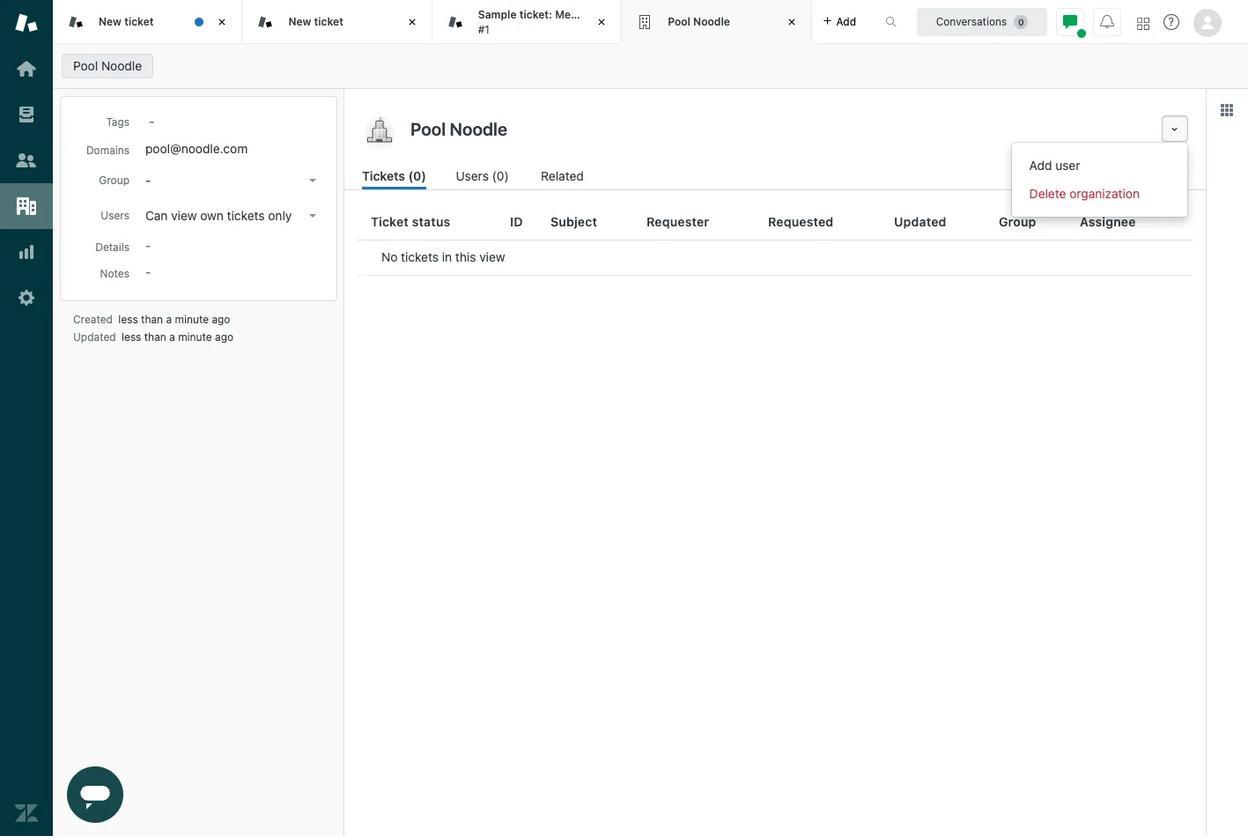 Task type: describe. For each thing, give the bounding box(es) containing it.
ticket:
[[520, 8, 553, 21]]

(0) for users (0)
[[492, 168, 509, 183]]

no
[[382, 249, 398, 264]]

delete organization link
[[1012, 180, 1188, 208]]

0 vertical spatial minute
[[175, 313, 209, 326]]

pool noodle inside secondary element
[[73, 58, 142, 73]]

add user
[[1030, 158, 1081, 173]]

details
[[95, 241, 130, 254]]

0 horizontal spatial ticket
[[124, 15, 154, 28]]

#1
[[478, 22, 490, 36]]

3 close image from the left
[[593, 13, 611, 31]]

add user link
[[1012, 152, 1188, 180]]

0 vertical spatial group
[[99, 174, 130, 187]]

apps image
[[1221, 103, 1235, 117]]

ticket inside the sample ticket: meet the ticket #1
[[604, 8, 634, 21]]

1 new ticket from the left
[[99, 15, 154, 28]]

can
[[145, 208, 168, 223]]

grid containing ticket status
[[345, 204, 1207, 836]]

button displays agent's chat status as online. image
[[1064, 15, 1078, 29]]

ticket
[[371, 214, 409, 229]]

this
[[456, 249, 476, 264]]

organizations image
[[15, 195, 38, 218]]

delete
[[1030, 186, 1067, 201]]

new for 2nd "new ticket" tab from right
[[99, 15, 122, 28]]

conversations
[[937, 15, 1008, 28]]

related
[[541, 168, 584, 183]]

tags
[[106, 115, 130, 129]]

2 close image from the left
[[403, 13, 421, 31]]

updated inside grid
[[895, 214, 947, 229]]

1 vertical spatial than
[[144, 331, 166, 344]]

related link
[[541, 167, 586, 189]]

arrow down image for can view own tickets only
[[309, 214, 316, 218]]

main element
[[0, 0, 53, 836]]

get started image
[[15, 57, 38, 80]]

reporting image
[[15, 241, 38, 264]]

notes
[[100, 267, 130, 280]]

1 horizontal spatial view
[[480, 249, 505, 264]]

icon_org image
[[362, 115, 398, 151]]

no tickets in this view
[[382, 249, 505, 264]]

0 vertical spatial less
[[118, 313, 138, 326]]

zendesk products image
[[1138, 17, 1150, 30]]

1 vertical spatial minute
[[178, 331, 212, 344]]

- field
[[142, 111, 323, 130]]

id
[[510, 214, 523, 229]]

meet
[[555, 8, 582, 21]]

close image
[[783, 13, 801, 31]]

2 new ticket from the left
[[289, 15, 344, 28]]

(0) for tickets (0)
[[409, 168, 426, 183]]

own
[[200, 208, 224, 223]]

created
[[73, 313, 113, 326]]

pool inside secondary element
[[73, 58, 98, 73]]

pool noodle tab
[[622, 0, 812, 44]]



Task type: vqa. For each thing, say whether or not it's contained in the screenshot.
"-" to the right
no



Task type: locate. For each thing, give the bounding box(es) containing it.
conversations button
[[918, 7, 1048, 36]]

notifications image
[[1101, 15, 1115, 29]]

1 horizontal spatial close image
[[403, 13, 421, 31]]

2 arrow down image from the top
[[309, 214, 316, 218]]

zendesk image
[[15, 802, 38, 825]]

0 vertical spatial a
[[166, 313, 172, 326]]

group down domains
[[99, 174, 130, 187]]

(0) left related
[[492, 168, 509, 183]]

can view own tickets only
[[145, 208, 292, 223]]

view right this
[[480, 249, 505, 264]]

0 horizontal spatial users
[[101, 209, 130, 222]]

tab containing sample ticket: meet the ticket
[[433, 0, 634, 44]]

1 vertical spatial less
[[122, 331, 141, 344]]

1 vertical spatial users
[[101, 209, 130, 222]]

organization
[[1070, 186, 1141, 201]]

secondary element
[[53, 48, 1249, 84]]

0 horizontal spatial noodle
[[101, 58, 142, 73]]

arrow down image left tickets
[[309, 179, 316, 182]]

1 new from the left
[[99, 15, 122, 28]]

- button
[[140, 168, 323, 193]]

noodle inside pool noodle tab
[[694, 15, 731, 28]]

0 vertical spatial noodle
[[694, 15, 731, 28]]

1 horizontal spatial users
[[456, 168, 489, 183]]

0 vertical spatial users
[[456, 168, 489, 183]]

0 vertical spatial pool
[[668, 15, 691, 28]]

a
[[166, 313, 172, 326], [169, 331, 175, 344]]

the
[[584, 8, 601, 21]]

can view own tickets only button
[[140, 204, 323, 228]]

new for second "new ticket" tab
[[289, 15, 311, 28]]

zendesk support image
[[15, 11, 38, 34]]

pool inside tab
[[668, 15, 691, 28]]

1 new ticket tab from the left
[[53, 0, 243, 44]]

0 vertical spatial pool noodle
[[668, 15, 731, 28]]

noodle up tags
[[101, 58, 142, 73]]

0 vertical spatial tickets
[[227, 208, 265, 223]]

delete organization
[[1030, 186, 1141, 201]]

less right created
[[118, 313, 138, 326]]

arrow down image right only
[[309, 214, 316, 218]]

1 vertical spatial arrow down image
[[309, 214, 316, 218]]

noodle up secondary element
[[694, 15, 731, 28]]

tickets
[[227, 208, 265, 223], [401, 249, 439, 264]]

pool up secondary element
[[668, 15, 691, 28]]

pool noodle link
[[62, 54, 153, 78]]

0 horizontal spatial (0)
[[409, 168, 426, 183]]

views image
[[15, 103, 38, 126]]

1 vertical spatial a
[[169, 331, 175, 344]]

2 horizontal spatial close image
[[593, 13, 611, 31]]

pool noodle up tags
[[73, 58, 142, 73]]

0 horizontal spatial group
[[99, 174, 130, 187]]

users (0) link
[[456, 167, 512, 189]]

1 vertical spatial tickets
[[401, 249, 439, 264]]

0 horizontal spatial new
[[99, 15, 122, 28]]

1 vertical spatial view
[[480, 249, 505, 264]]

1 horizontal spatial new ticket
[[289, 15, 344, 28]]

users for users
[[101, 209, 130, 222]]

group inside grid
[[999, 214, 1037, 229]]

pool right get started icon
[[73, 58, 98, 73]]

ticket status
[[371, 214, 451, 229]]

tickets inside grid
[[401, 249, 439, 264]]

2 new from the left
[[289, 15, 311, 28]]

get help image
[[1164, 14, 1180, 30]]

2 horizontal spatial ticket
[[604, 8, 634, 21]]

updated inside created less than a minute ago updated less than a minute ago
[[73, 331, 116, 344]]

grid
[[345, 204, 1207, 836]]

add
[[1030, 158, 1053, 173]]

0 horizontal spatial tickets
[[227, 208, 265, 223]]

group
[[99, 174, 130, 187], [999, 214, 1037, 229]]

0 horizontal spatial close image
[[214, 13, 231, 31]]

status
[[412, 214, 451, 229]]

only
[[268, 208, 292, 223]]

admin image
[[15, 286, 38, 309]]

(0)
[[409, 168, 426, 183], [492, 168, 509, 183]]

new ticket tab
[[53, 0, 243, 44], [243, 0, 433, 44]]

tickets (0) link
[[362, 167, 426, 189]]

sample ticket: meet the ticket #1
[[478, 8, 634, 36]]

0 vertical spatial than
[[141, 313, 163, 326]]

1 horizontal spatial ticket
[[314, 15, 344, 28]]

users (0)
[[456, 168, 509, 183]]

created less than a minute ago updated less than a minute ago
[[73, 313, 234, 344]]

2 new ticket tab from the left
[[243, 0, 433, 44]]

0 vertical spatial updated
[[895, 214, 947, 229]]

pool@noodle.com
[[145, 141, 248, 156]]

1 horizontal spatial updated
[[895, 214, 947, 229]]

-
[[145, 173, 151, 188]]

tickets left in at the left of page
[[401, 249, 439, 264]]

than
[[141, 313, 163, 326], [144, 331, 166, 344]]

tickets (0)
[[362, 168, 426, 183]]

pool noodle
[[668, 15, 731, 28], [73, 58, 142, 73]]

updated
[[895, 214, 947, 229], [73, 331, 116, 344]]

1 horizontal spatial tickets
[[401, 249, 439, 264]]

view right can
[[171, 208, 197, 223]]

noodle inside pool noodle link
[[101, 58, 142, 73]]

minute
[[175, 313, 209, 326], [178, 331, 212, 344]]

1 horizontal spatial group
[[999, 214, 1037, 229]]

less
[[118, 313, 138, 326], [122, 331, 141, 344]]

0 horizontal spatial view
[[171, 208, 197, 223]]

tab
[[433, 0, 634, 44]]

new
[[99, 15, 122, 28], [289, 15, 311, 28]]

1 vertical spatial pool
[[73, 58, 98, 73]]

0 horizontal spatial pool
[[73, 58, 98, 73]]

None text field
[[405, 115, 1155, 142]]

ago
[[212, 313, 230, 326], [215, 331, 234, 344]]

add button
[[812, 0, 867, 43]]

1 vertical spatial noodle
[[101, 58, 142, 73]]

1 vertical spatial pool noodle
[[73, 58, 142, 73]]

view
[[171, 208, 197, 223], [480, 249, 505, 264]]

tickets
[[362, 168, 405, 183]]

pool
[[668, 15, 691, 28], [73, 58, 98, 73]]

users for users (0)
[[456, 168, 489, 183]]

1 close image from the left
[[214, 13, 231, 31]]

less down the notes
[[122, 331, 141, 344]]

arrow down image inside '-' button
[[309, 179, 316, 182]]

customers image
[[15, 149, 38, 172]]

1 horizontal spatial pool noodle
[[668, 15, 731, 28]]

1 vertical spatial updated
[[73, 331, 116, 344]]

0 horizontal spatial new ticket
[[99, 15, 154, 28]]

ticket
[[604, 8, 634, 21], [124, 15, 154, 28], [314, 15, 344, 28]]

2 (0) from the left
[[492, 168, 509, 183]]

in
[[442, 249, 452, 264]]

user
[[1056, 158, 1081, 173]]

subject
[[551, 214, 598, 229]]

arrow down image
[[309, 179, 316, 182], [309, 214, 316, 218]]

arrow down image for -
[[309, 179, 316, 182]]

arrow down image inside the can view own tickets only button
[[309, 214, 316, 218]]

view inside button
[[171, 208, 197, 223]]

sample
[[478, 8, 517, 21]]

1 vertical spatial ago
[[215, 331, 234, 344]]

requested
[[769, 214, 834, 229]]

group down the delete
[[999, 214, 1037, 229]]

1 horizontal spatial (0)
[[492, 168, 509, 183]]

users
[[456, 168, 489, 183], [101, 209, 130, 222]]

pool noodle inside tab
[[668, 15, 731, 28]]

domains
[[86, 144, 130, 157]]

new ticket
[[99, 15, 154, 28], [289, 15, 344, 28]]

tickets right own
[[227, 208, 265, 223]]

0 vertical spatial arrow down image
[[309, 179, 316, 182]]

1 horizontal spatial new
[[289, 15, 311, 28]]

0 vertical spatial ago
[[212, 313, 230, 326]]

requester
[[647, 214, 710, 229]]

1 vertical spatial group
[[999, 214, 1037, 229]]

0 horizontal spatial pool noodle
[[73, 58, 142, 73]]

assignee
[[1081, 214, 1137, 229]]

1 horizontal spatial noodle
[[694, 15, 731, 28]]

0 vertical spatial view
[[171, 208, 197, 223]]

0 horizontal spatial updated
[[73, 331, 116, 344]]

1 horizontal spatial pool
[[668, 15, 691, 28]]

(0) right tickets
[[409, 168, 426, 183]]

close image
[[214, 13, 231, 31], [403, 13, 421, 31], [593, 13, 611, 31]]

pool noodle up secondary element
[[668, 15, 731, 28]]

add
[[837, 15, 857, 28]]

tabs tab list
[[53, 0, 867, 44]]

1 (0) from the left
[[409, 168, 426, 183]]

1 arrow down image from the top
[[309, 179, 316, 182]]

noodle
[[694, 15, 731, 28], [101, 58, 142, 73]]

tickets inside button
[[227, 208, 265, 223]]



